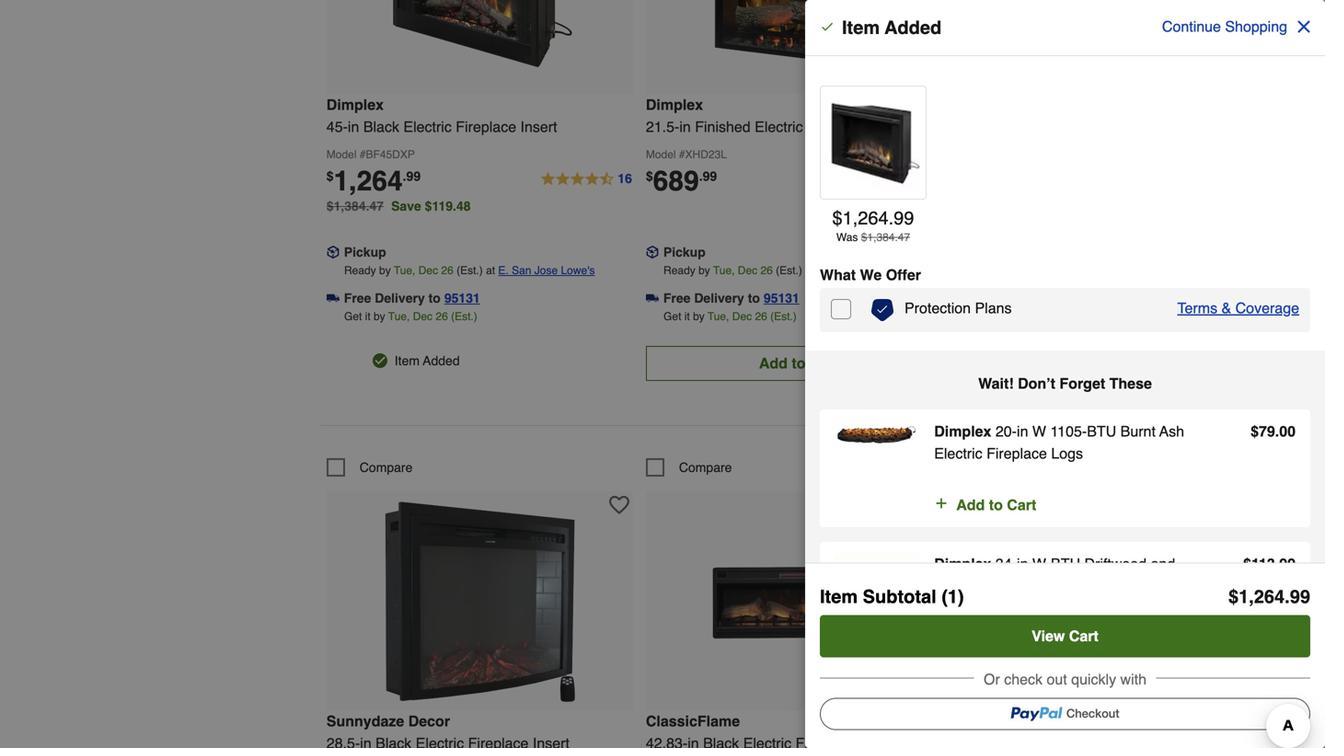 Task type: describe. For each thing, give the bounding box(es) containing it.
btu inside 20-in w 1105-btu burnt ash electric fireplace logs
[[1087, 423, 1116, 440]]

decor
[[408, 713, 450, 730]]

ready for pickup image
[[664, 264, 696, 277]]

1 vertical spatial add
[[956, 496, 985, 514]]

was
[[836, 231, 858, 244]]

plans
[[975, 300, 1012, 317]]

san for e. san jose lowe's 'button' related to 95131 button corresponding to 1st truck filled icon from the left
[[831, 264, 851, 277]]

free delivery to 95131 for 1st truck filled icon from the left
[[663, 291, 800, 305]]

ash
[[1159, 423, 1184, 440]]

1 truck filled image from the left
[[646, 292, 659, 305]]

$1,384.47 save $119.48
[[327, 199, 471, 213]]

what we offer
[[820, 266, 921, 283]]

sunnydaze
[[327, 713, 404, 730]]

$ for $ 689 .99
[[646, 169, 653, 183]]

$ for $ 1,264 .99
[[327, 169, 334, 183]]

. for $ 1,264 . 99 was $ 1,384 . 47
[[889, 208, 894, 229]]

20-
[[996, 423, 1017, 440]]

in inside 20-in w 1105-btu burnt ash electric fireplace logs
[[1017, 423, 1028, 440]]

terms & coverage
[[1178, 300, 1299, 317]]

electric inside '34-in w-btu driftwood and rock electric fireplace logs'
[[972, 577, 1020, 595]]

w-
[[1032, 555, 1051, 572]]

out
[[1047, 671, 1067, 688]]

in inside dimplex 21.5-in finished electric fireplace insert
[[679, 118, 691, 135]]

34-in w-btu driftwood and rock electric fireplace logs
[[934, 555, 1175, 595]]

finished
[[695, 118, 751, 135]]

terms
[[1178, 300, 1218, 317]]

0 horizontal spatial item added
[[395, 353, 460, 368]]

w
[[1032, 423, 1046, 440]]

113
[[1252, 555, 1275, 572]]

dimplex inside dimplex 45-in black electric fireplace insert
[[327, 96, 384, 113]]

ready by tue, dec 26 (est.) at e. san jose lowe's for pickup image
[[664, 264, 914, 277]]

1 vertical spatial item
[[395, 353, 420, 368]]

continue shopping button
[[1150, 6, 1325, 48]]

0 vertical spatial add to cart button
[[646, 346, 952, 381]]

logs for btu
[[1051, 445, 1083, 462]]

1 vertical spatial cart
[[1007, 496, 1037, 514]]

3 delivery from the left
[[1014, 291, 1064, 305]]

coverage
[[1236, 300, 1299, 317]]

99 for $ 1,264 . 99 was $ 1,384 . 47
[[894, 208, 914, 229]]

actual price $689.99 element
[[646, 165, 717, 197]]

99 for $ 1,264 . 99
[[1290, 586, 1310, 607]]

or
[[984, 671, 1000, 688]]

protection plan filled image
[[872, 299, 894, 321]]

$ for $ 1,264 . 99 was $ 1,384 . 47
[[832, 208, 843, 229]]

1 horizontal spatial add to cart
[[956, 496, 1037, 514]]

or check out quickly with
[[984, 671, 1147, 688]]

$ 1,264 . 99
[[1229, 586, 1310, 607]]

driftwood
[[1085, 555, 1147, 572]]

2 vertical spatial item
[[820, 586, 858, 607]]

2 truck filled image from the left
[[965, 292, 978, 305]]

. for $ 1,264 . 99
[[1285, 586, 1290, 607]]

protection plans
[[905, 300, 1012, 317]]

3 it from the left
[[1004, 310, 1009, 323]]

5001135113 element
[[327, 458, 413, 477]]

san for e. san jose lowe's 'button' associated with truck filled image 95131 button
[[512, 264, 531, 277]]

$ for $ 113 . 99
[[1243, 555, 1252, 572]]

view cart button
[[820, 615, 1310, 658]]

4.5 stars image for 1,264
[[540, 168, 633, 190]]

get for pickup image
[[664, 310, 681, 323]]

4.5 stars image for 689
[[859, 168, 952, 190]]

view
[[1032, 628, 1065, 645]]

dimplex inside dimplex 21.5-in finished electric fireplace insert
[[646, 96, 703, 113]]

$1,384.47
[[327, 199, 384, 213]]

pickup for pickup image
[[663, 245, 706, 259]]

e. for pickup image
[[818, 264, 828, 277]]

$ 1,264 . 99 was $ 1,384 . 47
[[832, 208, 914, 244]]

electric inside dimplex 21.5-in finished electric fireplace insert
[[755, 118, 803, 135]]

689
[[653, 165, 699, 197]]

compare for 5001135113 element
[[360, 460, 413, 475]]

model # xhd23l
[[646, 148, 727, 161]]

1,264 for $ 1,264 .99
[[334, 165, 403, 197]]

fireplace inside dimplex 45-in black electric fireplace insert
[[456, 118, 516, 135]]

electric inside dimplex 45-in black electric fireplace insert
[[403, 118, 452, 135]]

e. san jose lowe's button for truck filled image 95131 button
[[498, 261, 595, 280]]

what
[[820, 266, 856, 283]]

free delivery to
[[983, 291, 1079, 305]]

wait! don't forget these
[[978, 375, 1152, 392]]

0 horizontal spatial add
[[759, 355, 788, 372]]

$119.48
[[425, 199, 471, 213]]

dimplex down or
[[965, 713, 1023, 730]]

get it by
[[983, 310, 1024, 323]]

20-in w 1105-btu burnt ash electric fireplace logs
[[934, 423, 1184, 462]]

black
[[363, 118, 399, 135]]

continue
[[1162, 18, 1221, 35]]

1,264 for $ 1,264 . 99
[[1239, 586, 1285, 607]]

at for pickup icon
[[486, 264, 495, 277]]

and
[[1151, 555, 1175, 572]]

.00
[[1275, 423, 1296, 440]]

$ 113 . 99
[[1243, 555, 1296, 572]]

0 vertical spatial product image
[[825, 94, 924, 193]]

3 free from the left
[[983, 291, 1010, 305]]

1 vertical spatial added
[[423, 353, 460, 368]]

logs for driftwood
[[1089, 577, 1121, 595]]

ready by tue, dec 26 (est.) at e. san jose lowe's for pickup icon
[[344, 264, 595, 277]]

delivery for pickup icon
[[375, 291, 425, 305]]

check
[[1004, 671, 1043, 688]]

get for pickup icon
[[344, 310, 362, 323]]

heart outline image
[[928, 495, 949, 515]]

it for 1st truck filled icon from the left
[[684, 310, 690, 323]]

dimplex up "rock"
[[934, 555, 992, 572]]

actual price $1,264.99 element
[[327, 165, 421, 197]]

item subtotal (1)
[[820, 586, 964, 607]]

21.5-
[[646, 118, 679, 135]]

compare for 1000631507 element
[[679, 460, 732, 475]]

view cart
[[1032, 628, 1099, 645]]

.99 for 689
[[699, 169, 717, 183]]

16 button
[[540, 168, 633, 190]]

dimplex 21.5-in finished electric fireplace insert
[[646, 96, 909, 135]]

&
[[1222, 300, 1232, 317]]

1,264 for $ 1,264 . 99 was $ 1,384 . 47
[[843, 208, 889, 229]]



Task type: locate. For each thing, give the bounding box(es) containing it.
ready by tue, dec 26 (est.) at e. san jose lowe's down $119.48
[[344, 264, 595, 277]]

0 horizontal spatial free delivery to 95131
[[344, 291, 480, 305]]

free for pickup icon
[[344, 291, 371, 305]]

2 it from the left
[[684, 310, 690, 323]]

1 horizontal spatial ready by tue, dec 26 (est.) at e. san jose lowe's
[[664, 264, 914, 277]]

plus image
[[934, 494, 949, 513]]

electric
[[403, 118, 452, 135], [755, 118, 803, 135], [934, 445, 983, 462], [972, 577, 1020, 595]]

99 down $ 113 . 99
[[1290, 586, 1310, 607]]

2 free delivery to 95131 from the left
[[663, 291, 800, 305]]

quickly
[[1071, 671, 1116, 688]]

pickup image
[[327, 246, 339, 259]]

at for pickup image
[[805, 264, 815, 277]]

45-
[[327, 118, 348, 135]]

ready by tue, dec 26 (est.) at e. san jose lowe's down was
[[664, 264, 914, 277]]

free
[[344, 291, 371, 305], [663, 291, 691, 305], [983, 291, 1010, 305]]

0 horizontal spatial e. san jose lowe's button
[[498, 261, 595, 280]]

1 vertical spatial btu
[[1051, 555, 1080, 572]]

lowe's for pickup icon
[[561, 264, 595, 277]]

compare inside 5001135113 element
[[360, 460, 413, 475]]

3 compare from the left
[[998, 460, 1051, 475]]

1105-
[[1050, 423, 1087, 440]]

btu left driftwood
[[1051, 555, 1080, 572]]

0 vertical spatial 99
[[894, 208, 914, 229]]

free delivery to 95131 for truck filled image
[[344, 291, 480, 305]]

0 horizontal spatial added
[[423, 353, 460, 368]]

0 horizontal spatial 4.5 stars image
[[540, 168, 633, 190]]

2 95131 from the left
[[764, 291, 800, 305]]

0 horizontal spatial #
[[360, 148, 366, 161]]

0 horizontal spatial free
[[344, 291, 371, 305]]

# for black
[[360, 148, 366, 161]]

0 horizontal spatial insert
[[520, 118, 557, 135]]

at
[[486, 264, 495, 277], [805, 264, 815, 277]]

2 insert from the left
[[872, 118, 909, 135]]

electric right finished
[[755, 118, 803, 135]]

1 horizontal spatial e. san jose lowe's button
[[818, 261, 914, 280]]

delivery for pickup image
[[694, 291, 744, 305]]

wait!
[[978, 375, 1014, 392]]

95131 button
[[444, 289, 480, 307], [764, 289, 800, 307]]

offer
[[886, 266, 921, 283]]

95131 for 1st truck filled icon from the left
[[764, 291, 800, 305]]

1,264 down model # bf45dxp
[[334, 165, 403, 197]]

logs inside 20-in w 1105-btu burnt ash electric fireplace logs
[[1051, 445, 1083, 462]]

cart down the what
[[810, 355, 839, 372]]

added right checkmark icon at top
[[885, 17, 942, 38]]

2 ready from the left
[[664, 264, 696, 277]]

1 get it by tue, dec 26 (est.) from the left
[[344, 310, 477, 323]]

1,384
[[867, 231, 895, 244]]

btu left burnt
[[1087, 423, 1116, 440]]

2 horizontal spatial 1,264
[[1239, 586, 1285, 607]]

0 horizontal spatial compare
[[360, 460, 413, 475]]

1 vertical spatial add to cart
[[956, 496, 1037, 514]]

95131 button for 1st truck filled icon from the left
[[764, 289, 800, 307]]

1 at from the left
[[486, 264, 495, 277]]

1 it from the left
[[365, 310, 371, 323]]

0 horizontal spatial btu
[[1051, 555, 1080, 572]]

1 horizontal spatial ready
[[664, 264, 696, 277]]

e. san jose lowe's button for 95131 button corresponding to 1st truck filled icon from the left
[[818, 261, 914, 280]]

.
[[889, 208, 894, 229], [895, 231, 898, 244], [1275, 555, 1279, 572], [1285, 586, 1290, 607]]

4.5 stars image containing 16
[[540, 168, 633, 190]]

ready
[[344, 264, 376, 277], [664, 264, 696, 277]]

dec
[[418, 264, 438, 277], [738, 264, 758, 277], [413, 310, 433, 323], [732, 310, 752, 323]]

1 lowe's from the left
[[561, 264, 595, 277]]

0 horizontal spatial at
[[486, 264, 495, 277]]

electric right black
[[403, 118, 452, 135]]

0 horizontal spatial 95131
[[444, 291, 480, 305]]

$ inside $ 689 .99
[[646, 169, 653, 183]]

sunnydaze decor link
[[327, 713, 633, 748]]

1 horizontal spatial 1,264
[[843, 208, 889, 229]]

. down $ 113 . 99
[[1285, 586, 1290, 607]]

san
[[512, 264, 531, 277], [831, 264, 851, 277]]

classicflame link
[[646, 713, 952, 748]]

34-
[[996, 555, 1017, 572]]

2 horizontal spatial it
[[1004, 310, 1009, 323]]

4.5 stars image left '689'
[[540, 168, 633, 190]]

1,264 inside $ 1,264 . 99 was $ 1,384 . 47
[[843, 208, 889, 229]]

1 free delivery to 95131 from the left
[[344, 291, 480, 305]]

1 horizontal spatial #
[[679, 148, 685, 161]]

1001463086 element
[[965, 458, 1051, 477]]

1 horizontal spatial it
[[684, 310, 690, 323]]

0 vertical spatial logs
[[1051, 445, 1083, 462]]

4.5 stars image
[[540, 168, 633, 190], [859, 168, 952, 190]]

$
[[327, 169, 334, 183], [646, 169, 653, 183], [832, 208, 843, 229], [861, 231, 867, 244], [1251, 423, 1259, 440], [1243, 555, 1252, 572], [1229, 586, 1239, 607]]

forget
[[1060, 375, 1105, 392]]

2 .99 from the left
[[699, 169, 717, 183]]

ready by tue, dec 26 (est.) at e. san jose lowe's
[[344, 264, 595, 277], [664, 264, 914, 277]]

delivery
[[375, 291, 425, 305], [694, 291, 744, 305], [1014, 291, 1064, 305]]

# up actual price $1,264.99 element
[[360, 148, 366, 161]]

in up model # xhd23l
[[679, 118, 691, 135]]

insert inside dimplex 21.5-in finished electric fireplace insert
[[872, 118, 909, 135]]

burnt
[[1121, 423, 1156, 440]]

1 horizontal spatial at
[[805, 264, 815, 277]]

cart down 1001463086 element
[[1007, 496, 1037, 514]]

0 horizontal spatial 1,264
[[334, 165, 403, 197]]

2 horizontal spatial delivery
[[1014, 291, 1064, 305]]

0 horizontal spatial e.
[[498, 264, 509, 277]]

heart outline image
[[609, 495, 629, 515]]

item added right yes "image" on the left top
[[395, 353, 460, 368]]

2 free from the left
[[663, 291, 691, 305]]

2 get it by tue, dec 26 (est.) from the left
[[664, 310, 797, 323]]

2 at from the left
[[805, 264, 815, 277]]

in left black
[[348, 118, 359, 135]]

get
[[344, 310, 362, 323], [664, 310, 681, 323], [983, 310, 1001, 323]]

0 vertical spatial added
[[885, 17, 942, 38]]

2 ready by tue, dec 26 (est.) at e. san jose lowe's from the left
[[664, 264, 914, 277]]

2 delivery from the left
[[694, 291, 744, 305]]

2 jose from the left
[[854, 264, 877, 277]]

95131 for truck filled image
[[444, 291, 480, 305]]

1 pickup from the left
[[344, 245, 386, 259]]

1 95131 from the left
[[444, 291, 480, 305]]

2 horizontal spatial cart
[[1069, 628, 1099, 645]]

99 for $ 113 . 99
[[1279, 555, 1296, 572]]

2 e. san jose lowe's button from the left
[[818, 261, 914, 280]]

1 horizontal spatial insert
[[872, 118, 909, 135]]

get it by tue, dec 26 (est.) for 1st truck filled icon from the left
[[664, 310, 797, 323]]

pickup right pickup icon
[[344, 245, 386, 259]]

model down 21.5-
[[646, 148, 676, 161]]

2 compare from the left
[[679, 460, 732, 475]]

1 horizontal spatial .99
[[699, 169, 717, 183]]

fireplace inside 20-in w 1105-btu burnt ash electric fireplace logs
[[987, 445, 1047, 462]]

protection
[[905, 300, 971, 317]]

dimplex up 45-
[[327, 96, 384, 113]]

0 horizontal spatial ready
[[344, 264, 376, 277]]

1 delivery from the left
[[375, 291, 425, 305]]

insert for 21.5-in finished electric fireplace insert
[[872, 118, 909, 135]]

0 horizontal spatial jose
[[534, 264, 558, 277]]

1 horizontal spatial free
[[663, 291, 691, 305]]

0 vertical spatial item
[[842, 17, 880, 38]]

79
[[1259, 423, 1275, 440]]

ready down $1,384.47 on the left of the page
[[344, 264, 376, 277]]

item right checkmark icon at top
[[842, 17, 880, 38]]

1 compare from the left
[[360, 460, 413, 475]]

1 ready by tue, dec 26 (est.) at e. san jose lowe's from the left
[[344, 264, 595, 277]]

2 vertical spatial cart
[[1069, 628, 1099, 645]]

btu inside '34-in w-btu driftwood and rock electric fireplace logs'
[[1051, 555, 1080, 572]]

1 horizontal spatial item added
[[842, 17, 942, 38]]

item right yes "image" on the left top
[[395, 353, 420, 368]]

1 model from the left
[[327, 148, 357, 161]]

fireplace
[[456, 118, 516, 135], [807, 118, 868, 135], [987, 445, 1047, 462], [1024, 577, 1085, 595]]

2 pickup from the left
[[663, 245, 706, 259]]

item
[[842, 17, 880, 38], [395, 353, 420, 368], [820, 586, 858, 607]]

2 # from the left
[[679, 148, 685, 161]]

1 horizontal spatial free delivery to 95131
[[663, 291, 800, 305]]

insert inside dimplex 45-in black electric fireplace insert
[[520, 118, 557, 135]]

truck filled image
[[327, 292, 339, 305]]

1 horizontal spatial san
[[831, 264, 851, 277]]

continue shopping
[[1162, 18, 1287, 35]]

$ 79 .00
[[1251, 423, 1296, 440]]

1 free from the left
[[344, 291, 371, 305]]

sunnydaze decor
[[327, 713, 450, 730]]

1 horizontal spatial compare
[[679, 460, 732, 475]]

cart
[[810, 355, 839, 372], [1007, 496, 1037, 514], [1069, 628, 1099, 645]]

was price $1,384.47 element
[[327, 194, 391, 213]]

xhd23l
[[685, 148, 727, 161]]

dimplex left the 20- on the right bottom
[[934, 423, 992, 440]]

0 vertical spatial cart
[[810, 355, 839, 372]]

0 horizontal spatial logs
[[1051, 445, 1083, 462]]

0 vertical spatial add
[[759, 355, 788, 372]]

dimplex up 21.5-
[[646, 96, 703, 113]]

26
[[441, 264, 453, 277], [761, 264, 773, 277], [436, 310, 448, 323], [755, 310, 767, 323]]

ready down the actual price $689.99 element
[[664, 264, 696, 277]]

truck filled image down pickup image
[[646, 292, 659, 305]]

. up $ 1,264 . 99
[[1275, 555, 1279, 572]]

0 horizontal spatial san
[[512, 264, 531, 277]]

1 insert from the left
[[520, 118, 557, 135]]

it for truck filled image
[[365, 310, 371, 323]]

1 4.5 stars image from the left
[[540, 168, 633, 190]]

1 horizontal spatial get it by tue, dec 26 (est.)
[[664, 310, 797, 323]]

1 horizontal spatial truck filled image
[[965, 292, 978, 305]]

1,264
[[334, 165, 403, 197], [843, 208, 889, 229], [1239, 586, 1285, 607]]

0 horizontal spatial lowe's
[[561, 264, 595, 277]]

shopping
[[1225, 18, 1287, 35]]

in inside '34-in w-btu driftwood and rock electric fireplace logs'
[[1017, 555, 1028, 572]]

fireplace inside '34-in w-btu driftwood and rock electric fireplace logs'
[[1024, 577, 1085, 595]]

.99 inside $ 689 .99
[[699, 169, 717, 183]]

pickup right pickup image
[[663, 245, 706, 259]]

1 horizontal spatial 95131 button
[[764, 289, 800, 307]]

1 vertical spatial item added
[[395, 353, 460, 368]]

e. san jose lowe's button
[[498, 261, 595, 280], [818, 261, 914, 280]]

item added
[[842, 17, 942, 38], [395, 353, 460, 368]]

1 horizontal spatial pickup
[[663, 245, 706, 259]]

2 vertical spatial 1,264
[[1239, 586, 1285, 607]]

0 horizontal spatial model
[[327, 148, 357, 161]]

2 get from the left
[[664, 310, 681, 323]]

0 horizontal spatial it
[[365, 310, 371, 323]]

2 horizontal spatial free
[[983, 291, 1010, 305]]

dimplex 45-in black electric fireplace insert
[[327, 96, 557, 135]]

1,264 up 1,384
[[843, 208, 889, 229]]

# for finished
[[679, 148, 685, 161]]

0 horizontal spatial pickup
[[344, 245, 386, 259]]

1 horizontal spatial logs
[[1089, 577, 1121, 595]]

99 right 113
[[1279, 555, 1296, 572]]

.99 inside $ 1,264 .99
[[403, 169, 421, 183]]

in inside dimplex 45-in black electric fireplace insert
[[348, 118, 359, 135]]

0 horizontal spatial ready by tue, dec 26 (est.) at e. san jose lowe's
[[344, 264, 595, 277]]

. up 1,384
[[889, 208, 894, 229]]

1 e. from the left
[[498, 264, 509, 277]]

1 horizontal spatial cart
[[1007, 496, 1037, 514]]

rock
[[934, 577, 968, 595]]

electric up plus icon
[[934, 445, 983, 462]]

electric inside 20-in w 1105-btu burnt ash electric fireplace logs
[[934, 445, 983, 462]]

0 horizontal spatial 95131 button
[[444, 289, 480, 307]]

classicflame
[[646, 713, 740, 730]]

. up offer
[[895, 231, 898, 244]]

compare inside 1000631507 element
[[679, 460, 732, 475]]

in left w-
[[1017, 555, 1028, 572]]

0 horizontal spatial truck filled image
[[646, 292, 659, 305]]

1 horizontal spatial model
[[646, 148, 676, 161]]

1000631507 element
[[646, 458, 732, 477]]

truck filled image
[[646, 292, 659, 305], [965, 292, 978, 305]]

jose for pickup image
[[854, 264, 877, 277]]

16
[[618, 171, 632, 186]]

1 horizontal spatial 95131
[[764, 291, 800, 305]]

save
[[391, 199, 421, 213]]

1 horizontal spatial btu
[[1087, 423, 1116, 440]]

1 horizontal spatial delivery
[[694, 291, 744, 305]]

1 .99 from the left
[[403, 169, 421, 183]]

(1)
[[942, 586, 964, 607]]

e. for pickup icon
[[498, 264, 509, 277]]

compare for 1001463086 element
[[998, 460, 1051, 475]]

add to cart button
[[646, 346, 952, 381], [934, 494, 1037, 516]]

0 vertical spatial item added
[[842, 17, 942, 38]]

free for pickup image
[[663, 291, 691, 305]]

btu
[[1087, 423, 1116, 440], [1051, 555, 1080, 572]]

(est.)
[[457, 264, 483, 277], [776, 264, 802, 277], [451, 310, 477, 323], [770, 310, 797, 323]]

cart inside view cart button
[[1069, 628, 1099, 645]]

.99 for 1,264
[[403, 169, 421, 183]]

model for 21.5-
[[646, 148, 676, 161]]

1 vertical spatial logs
[[1089, 577, 1121, 595]]

.99
[[403, 169, 421, 183], [699, 169, 717, 183]]

1 vertical spatial 1,264
[[843, 208, 889, 229]]

2 model from the left
[[646, 148, 676, 161]]

2 95131 button from the left
[[764, 289, 800, 307]]

$ 1,264 .99
[[327, 165, 421, 197]]

0 horizontal spatial .99
[[403, 169, 421, 183]]

electric down 34- at bottom right
[[972, 577, 1020, 595]]

don't
[[1018, 375, 1056, 392]]

1 horizontal spatial add
[[956, 496, 985, 514]]

2 4.5 stars image from the left
[[859, 168, 952, 190]]

0 horizontal spatial delivery
[[375, 291, 425, 305]]

0 vertical spatial add to cart
[[759, 355, 839, 372]]

# up the actual price $689.99 element
[[679, 148, 685, 161]]

logs
[[1051, 445, 1083, 462], [1089, 577, 1121, 595]]

truck filled image left the free delivery to
[[965, 292, 978, 305]]

1 horizontal spatial jose
[[854, 264, 877, 277]]

product image for $ 79 .00
[[835, 421, 920, 450]]

ready for pickup icon
[[344, 264, 376, 277]]

in left w
[[1017, 423, 1028, 440]]

fireplace inside dimplex 21.5-in finished electric fireplace insert
[[807, 118, 868, 135]]

2 lowe's from the left
[[880, 264, 914, 277]]

4.5 stars image up $ 1,264 . 99 was $ 1,384 . 47
[[859, 168, 952, 190]]

jose for pickup icon
[[534, 264, 558, 277]]

2 e. from the left
[[818, 264, 828, 277]]

pickup image
[[646, 246, 659, 259]]

$ 689 .99
[[646, 165, 717, 197]]

. for $ 113 . 99
[[1275, 555, 1279, 572]]

1 vertical spatial product image
[[835, 421, 920, 450]]

product image for $ 113 . 99
[[835, 553, 920, 638]]

.99 down xhd23l
[[699, 169, 717, 183]]

0 vertical spatial 1,264
[[334, 165, 403, 197]]

get it by tue, dec 26 (est.)
[[344, 310, 477, 323], [664, 310, 797, 323]]

1 horizontal spatial get
[[664, 310, 681, 323]]

1 vertical spatial add to cart button
[[934, 494, 1037, 516]]

logs down 1105-
[[1051, 445, 1083, 462]]

0 horizontal spatial cart
[[810, 355, 839, 372]]

2 horizontal spatial get
[[983, 310, 1001, 323]]

99 inside $ 1,264 . 99 was $ 1,384 . 47
[[894, 208, 914, 229]]

3 get from the left
[[983, 310, 1001, 323]]

1 vertical spatial 99
[[1279, 555, 1296, 572]]

0 vertical spatial btu
[[1087, 423, 1116, 440]]

yes image
[[373, 353, 387, 368]]

0 horizontal spatial get it by tue, dec 26 (est.)
[[344, 310, 477, 323]]

1 san from the left
[[512, 264, 531, 277]]

1,264 down 113
[[1239, 586, 1285, 607]]

lowe's
[[561, 264, 595, 277], [880, 264, 914, 277]]

99
[[894, 208, 914, 229], [1279, 555, 1296, 572], [1290, 586, 1310, 607]]

1 95131 button from the left
[[444, 289, 480, 307]]

1 # from the left
[[360, 148, 366, 161]]

product image
[[825, 94, 924, 193], [835, 421, 920, 450], [835, 553, 920, 638]]

lowe's down 47
[[880, 264, 914, 277]]

.99 down bf45dxp
[[403, 169, 421, 183]]

model for 45-
[[327, 148, 357, 161]]

$ inside $ 1,264 .99
[[327, 169, 334, 183]]

tue,
[[394, 264, 415, 277], [713, 264, 735, 277], [388, 310, 410, 323], [708, 310, 729, 323]]

insert for 45-in black electric fireplace insert
[[520, 118, 557, 135]]

pickup for pickup icon
[[344, 245, 386, 259]]

insert
[[520, 118, 557, 135], [872, 118, 909, 135]]

checkmark image
[[820, 19, 835, 34]]

lowe's down 16 button
[[561, 264, 595, 277]]

item left subtotal
[[820, 586, 858, 607]]

0 horizontal spatial add to cart
[[759, 355, 839, 372]]

$ for $ 79 .00
[[1251, 423, 1259, 440]]

these
[[1110, 375, 1152, 392]]

e.
[[498, 264, 509, 277], [818, 264, 828, 277]]

we
[[860, 266, 882, 283]]

2 vertical spatial 99
[[1290, 586, 1310, 607]]

logs inside '34-in w-btu driftwood and rock electric fireplace logs'
[[1089, 577, 1121, 595]]

1 e. san jose lowe's button from the left
[[498, 261, 595, 280]]

add
[[759, 355, 788, 372], [956, 496, 985, 514]]

1 jose from the left
[[534, 264, 558, 277]]

subtotal
[[863, 586, 937, 607]]

bf45dxp
[[366, 148, 415, 161]]

95131
[[444, 291, 480, 305], [764, 291, 800, 305]]

item added right checkmark icon at top
[[842, 17, 942, 38]]

compare inside 1001463086 element
[[998, 460, 1051, 475]]

1 ready from the left
[[344, 264, 376, 277]]

2 horizontal spatial compare
[[998, 460, 1051, 475]]

added right yes "image" on the left top
[[423, 353, 460, 368]]

1 horizontal spatial lowe's
[[880, 264, 914, 277]]

close image
[[1295, 17, 1313, 36]]

1 get from the left
[[344, 310, 362, 323]]

1 horizontal spatial 4.5 stars image
[[859, 168, 952, 190]]

get it by tue, dec 26 (est.) for truck filled image
[[344, 310, 477, 323]]

compare
[[360, 460, 413, 475], [679, 460, 732, 475], [998, 460, 1051, 475]]

terms & coverage button
[[1178, 297, 1299, 319]]

1 horizontal spatial e.
[[818, 264, 828, 277]]

logs down driftwood
[[1089, 577, 1121, 595]]

model down 45-
[[327, 148, 357, 161]]

0 horizontal spatial get
[[344, 310, 362, 323]]

1 horizontal spatial added
[[885, 17, 942, 38]]

model # bf45dxp
[[327, 148, 415, 161]]

$ for $ 1,264 . 99
[[1229, 586, 1239, 607]]

in
[[348, 118, 359, 135], [679, 118, 691, 135], [1017, 423, 1028, 440], [1017, 555, 1028, 572]]

47
[[898, 231, 910, 244]]

lowe's for pickup image
[[880, 264, 914, 277]]

free delivery to 95131
[[344, 291, 480, 305], [663, 291, 800, 305]]

by
[[379, 264, 391, 277], [699, 264, 710, 277], [374, 310, 385, 323], [693, 310, 705, 323], [1012, 310, 1024, 323]]

95131 button for truck filled image
[[444, 289, 480, 307]]

cart right view
[[1069, 628, 1099, 645]]

99 up 47
[[894, 208, 914, 229]]

2 san from the left
[[831, 264, 851, 277]]

dimplex link
[[965, 713, 1272, 748]]

with
[[1120, 671, 1147, 688]]

2 vertical spatial product image
[[835, 553, 920, 638]]



Task type: vqa. For each thing, say whether or not it's contained in the screenshot.
the middle of
no



